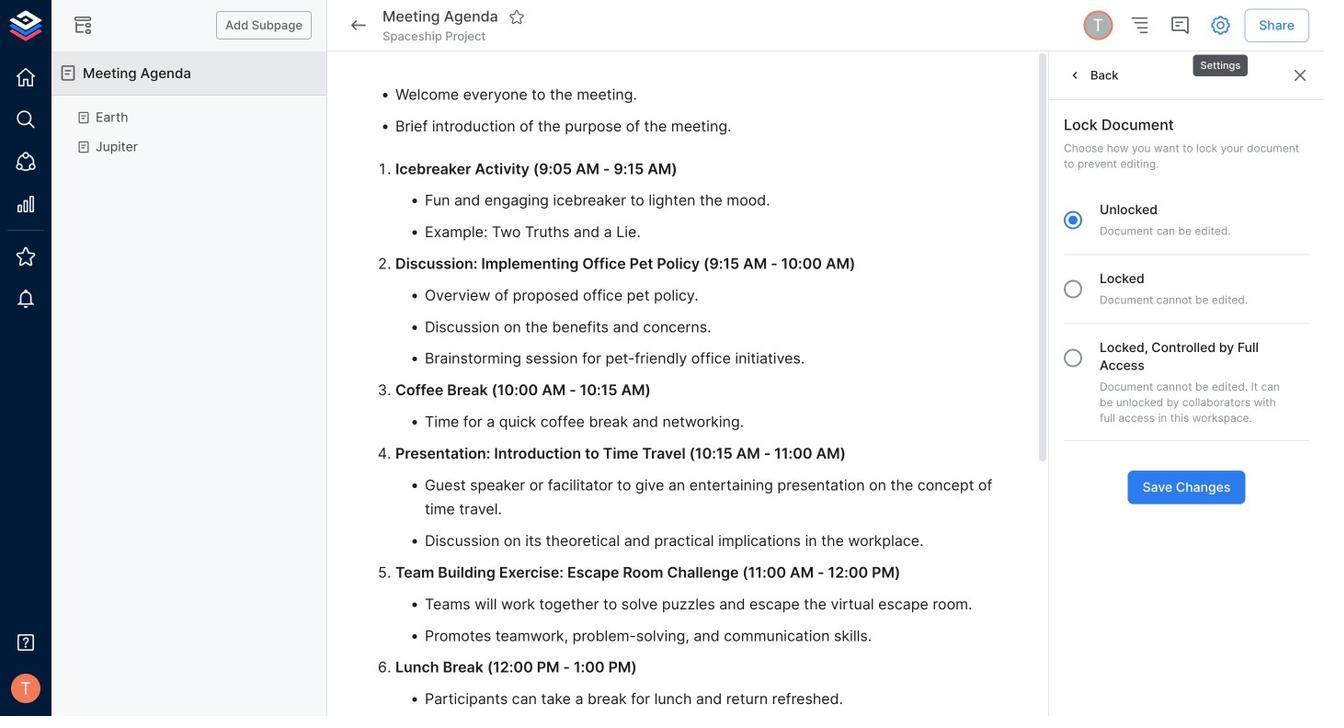 Task type: vqa. For each thing, say whether or not it's contained in the screenshot.
OPTION GROUP
yes



Task type: locate. For each thing, give the bounding box(es) containing it.
table of contents image
[[1129, 14, 1151, 36]]

option group
[[1054, 201, 1310, 456]]

tooltip
[[1192, 42, 1250, 78]]

settings image
[[1210, 14, 1232, 36]]

go back image
[[348, 14, 370, 36]]



Task type: describe. For each thing, give the bounding box(es) containing it.
favorite image
[[509, 9, 525, 25]]

comments image
[[1169, 14, 1192, 36]]

hide wiki image
[[72, 14, 94, 36]]



